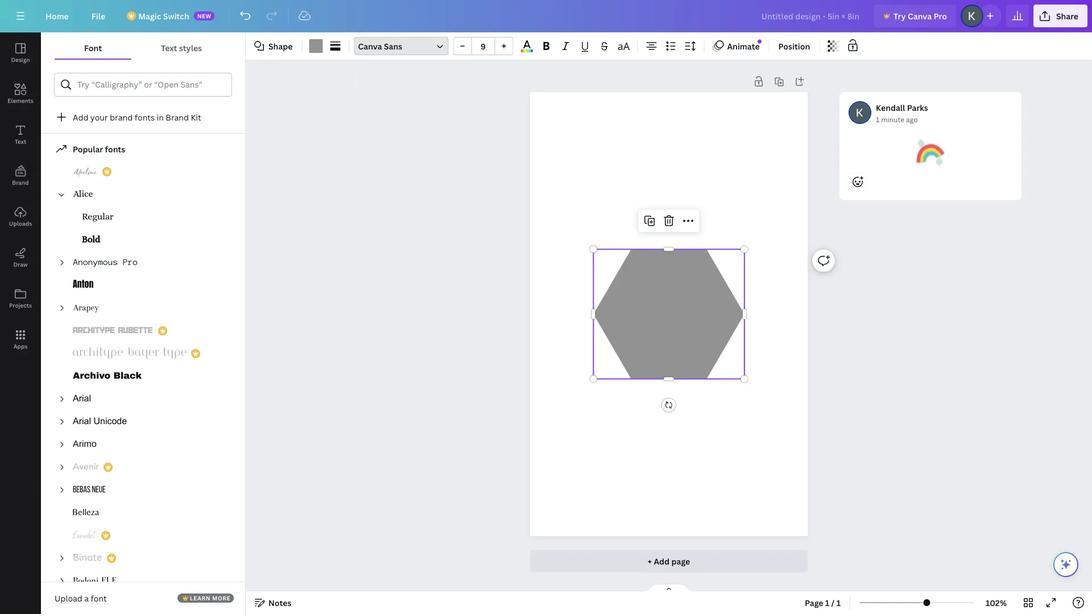 Task type: describe. For each thing, give the bounding box(es) containing it.
bebas neue image
[[73, 484, 106, 497]]

page
[[672, 556, 690, 567]]

page
[[805, 598, 824, 609]]

anonymous pro image
[[73, 256, 138, 270]]

home
[[46, 11, 69, 21]]

expressing gratitude image
[[917, 139, 945, 166]]

binate image
[[73, 552, 102, 566]]

uploads button
[[0, 196, 41, 237]]

arial image
[[73, 393, 91, 406]]

animate button
[[709, 37, 765, 55]]

font
[[84, 42, 102, 53]]

learn more
[[190, 595, 231, 602]]

popular
[[73, 144, 103, 155]]

brand button
[[0, 155, 41, 196]]

upload
[[55, 593, 82, 604]]

projects button
[[0, 278, 41, 319]]

draw
[[13, 261, 28, 268]]

kit
[[191, 112, 201, 123]]

text styles button
[[132, 37, 232, 59]]

alice image
[[73, 188, 93, 201]]

font button
[[55, 37, 132, 59]]

102% button
[[978, 594, 1015, 612]]

shape button
[[250, 37, 297, 55]]

animate
[[728, 41, 760, 52]]

anton image
[[73, 279, 93, 293]]

design button
[[0, 32, 41, 73]]

magic switch
[[138, 11, 189, 21]]

elements
[[8, 97, 33, 104]]

a
[[84, 593, 89, 604]]

notes button
[[250, 594, 296, 612]]

0 horizontal spatial add
[[73, 112, 88, 123]]

uploads
[[9, 220, 32, 227]]

Try "Calligraphy" or "Open Sans" search field
[[77, 74, 224, 96]]

magic
[[138, 11, 161, 21]]

minute
[[882, 115, 905, 124]]

position
[[779, 41, 810, 52]]

pro
[[934, 11, 947, 21]]

notes
[[269, 598, 292, 609]]

Design title text field
[[753, 5, 870, 27]]

in
[[157, 112, 164, 123]]

brand inside brand button
[[12, 179, 29, 186]]

text for text
[[15, 138, 26, 145]]

file button
[[82, 5, 114, 27]]

design
[[11, 56, 30, 63]]

home link
[[36, 5, 78, 27]]

/
[[832, 598, 835, 609]]

color range image
[[521, 50, 533, 52]]

canva inside canva sans dropdown button
[[358, 41, 382, 52]]

belleza image
[[73, 506, 99, 520]]

text styles
[[161, 42, 202, 53]]

shape
[[269, 41, 293, 52]]

brand
[[110, 112, 133, 123]]

file
[[91, 11, 105, 21]]

share
[[1057, 11, 1079, 21]]

architype bayer-type image
[[73, 347, 187, 361]]

advetime image
[[73, 165, 98, 179]]

more
[[212, 595, 231, 602]]

side panel tab list
[[0, 32, 41, 360]]



Task type: locate. For each thing, give the bounding box(es) containing it.
1 vertical spatial canva
[[358, 41, 382, 52]]

elements button
[[0, 73, 41, 114]]

sans
[[384, 41, 402, 52]]

+ add page
[[648, 556, 690, 567]]

0 horizontal spatial 1
[[826, 598, 830, 609]]

1 horizontal spatial add
[[654, 556, 670, 567]]

0 vertical spatial add
[[73, 112, 88, 123]]

#919191 image
[[309, 39, 323, 53], [309, 39, 323, 53]]

0 horizontal spatial fonts
[[105, 144, 125, 155]]

styles
[[179, 42, 202, 53]]

0 vertical spatial fonts
[[135, 112, 155, 123]]

switch
[[163, 11, 189, 21]]

1 horizontal spatial text
[[161, 42, 177, 53]]

canva sans button
[[354, 37, 449, 55]]

position button
[[774, 37, 815, 55]]

regular image
[[82, 211, 114, 224]]

1 right /
[[837, 598, 841, 609]]

font
[[91, 593, 107, 604]]

ago
[[907, 115, 918, 124]]

add right +
[[654, 556, 670, 567]]

show pages image
[[642, 584, 697, 593]]

fonts
[[135, 112, 155, 123], [105, 144, 125, 155]]

text inside button
[[15, 138, 26, 145]]

benedict image
[[73, 529, 97, 543]]

canva sans
[[358, 41, 402, 52]]

group
[[453, 37, 514, 55]]

1 horizontal spatial canva
[[908, 11, 932, 21]]

new image
[[758, 40, 762, 43]]

1
[[876, 115, 880, 124], [826, 598, 830, 609], [837, 598, 841, 609]]

0 horizontal spatial canva
[[358, 41, 382, 52]]

main menu bar
[[0, 0, 1093, 32]]

1 left minute
[[876, 115, 880, 124]]

add your brand fonts in brand kit
[[73, 112, 201, 123]]

popular fonts
[[73, 144, 125, 155]]

add
[[73, 112, 88, 123], [654, 556, 670, 567]]

upload a font
[[55, 593, 107, 604]]

draw button
[[0, 237, 41, 278]]

add inside button
[[654, 556, 670, 567]]

archivo black image
[[73, 370, 142, 384]]

2 horizontal spatial 1
[[876, 115, 880, 124]]

parks
[[908, 102, 929, 113]]

102%
[[986, 598, 1007, 609]]

try canva pro
[[894, 11, 947, 21]]

1 horizontal spatial fonts
[[135, 112, 155, 123]]

bodoni flf image
[[73, 575, 117, 588]]

1 vertical spatial text
[[15, 138, 26, 145]]

page 1 / 1
[[805, 598, 841, 609]]

1 vertical spatial brand
[[12, 179, 29, 186]]

0 vertical spatial canva
[[908, 11, 932, 21]]

arimo image
[[73, 438, 97, 452]]

1 inside kendall parks 1 minute ago
[[876, 115, 880, 124]]

apps
[[13, 343, 28, 350]]

try
[[894, 11, 906, 21]]

fonts right the popular
[[105, 144, 125, 155]]

architype aubette image
[[73, 324, 154, 338]]

text left styles
[[161, 42, 177, 53]]

0 vertical spatial text
[[161, 42, 177, 53]]

1 horizontal spatial 1
[[837, 598, 841, 609]]

add left your
[[73, 112, 88, 123]]

arapey image
[[73, 302, 99, 315]]

1 vertical spatial add
[[654, 556, 670, 567]]

arial unicode image
[[73, 415, 127, 429]]

canva left the sans
[[358, 41, 382, 52]]

0 vertical spatial brand
[[166, 112, 189, 123]]

brand
[[166, 112, 189, 123], [12, 179, 29, 186]]

1 vertical spatial fonts
[[105, 144, 125, 155]]

your
[[90, 112, 108, 123]]

brand up uploads "button"
[[12, 179, 29, 186]]

+ add page button
[[530, 550, 808, 573]]

new
[[197, 12, 212, 20]]

text up brand button
[[15, 138, 26, 145]]

projects
[[9, 302, 32, 309]]

canva right "try"
[[908, 11, 932, 21]]

canva assistant image
[[1060, 558, 1073, 572]]

learn
[[190, 595, 211, 602]]

0 horizontal spatial text
[[15, 138, 26, 145]]

canva inside try canva pro button
[[908, 11, 932, 21]]

text button
[[0, 114, 41, 155]]

1 left /
[[826, 598, 830, 609]]

text
[[161, 42, 177, 53], [15, 138, 26, 145]]

kendall parks 1 minute ago
[[876, 102, 929, 124]]

kendall
[[876, 102, 906, 113]]

fonts left the in
[[135, 112, 155, 123]]

apps button
[[0, 319, 41, 360]]

learn more button
[[177, 594, 234, 603]]

text inside button
[[161, 42, 177, 53]]

kendall parks list
[[840, 92, 1027, 237]]

try canva pro button
[[875, 5, 957, 27]]

0 horizontal spatial brand
[[12, 179, 29, 186]]

text for text styles
[[161, 42, 177, 53]]

bold image
[[82, 233, 101, 247]]

+
[[648, 556, 652, 567]]

canva
[[908, 11, 932, 21], [358, 41, 382, 52]]

share button
[[1034, 5, 1088, 27]]

– – number field
[[475, 41, 491, 52]]

avenir image
[[73, 461, 99, 475]]

brand right the in
[[166, 112, 189, 123]]

1 horizontal spatial brand
[[166, 112, 189, 123]]



Task type: vqa. For each thing, say whether or not it's contained in the screenshot.
REGULAR image
yes



